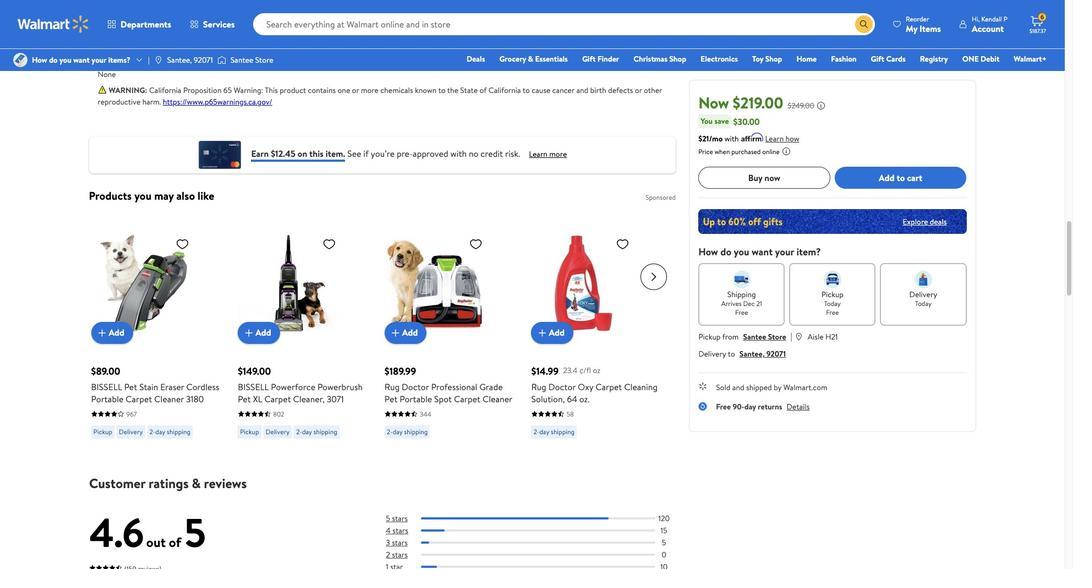 Task type: vqa. For each thing, say whether or not it's contained in the screenshot.
"0"
yes



Task type: describe. For each thing, give the bounding box(es) containing it.
shipped
[[747, 382, 773, 393]]

other
[[644, 85, 663, 96]]

state inside california state chemical warning text none
[[138, 54, 158, 66]]

1 horizontal spatial &
[[528, 53, 534, 64]]

add button for $189.99
[[385, 322, 427, 344]]

hi,
[[973, 14, 981, 23]]

santee store
[[231, 54, 274, 66]]

registry link
[[916, 53, 954, 65]]

fashion
[[832, 53, 857, 64]]

pickup today free
[[822, 289, 844, 317]]

products
[[89, 188, 132, 203]]

explore deals
[[903, 216, 947, 227]]

1 horizontal spatial you
[[134, 188, 152, 203]]

your for item?
[[776, 245, 795, 259]]

reorder my items
[[906, 14, 942, 34]]

aisle h21
[[808, 332, 839, 343]]

3180
[[186, 393, 204, 405]]

xl
[[253, 393, 263, 405]]

learn more
[[529, 149, 567, 160]]

cleaning
[[625, 381, 658, 393]]

add to cart image for $149.00
[[242, 326, 256, 340]]

$14.99 23.4 ¢/fl oz rug doctor oxy carpet cleaning solution, 64 oz.
[[532, 364, 658, 405]]

free inside pickup today free
[[827, 308, 840, 317]]

to left the the
[[439, 85, 446, 96]]

how do you want your items?
[[32, 54, 131, 66]]

delivery down from
[[699, 349, 727, 360]]

your for items?
[[92, 54, 106, 66]]

essentials
[[536, 53, 568, 64]]

grocery & essentials
[[500, 53, 568, 64]]

pet inside $89.00 bissell pet stain eraser cordless portable carpet cleaner 3180
[[124, 381, 137, 393]]

out
[[146, 533, 166, 552]]

walmart+
[[1015, 53, 1047, 64]]

0 horizontal spatial &
[[192, 474, 201, 493]]

stars for 4 stars
[[393, 525, 408, 536]]

2 2- from the left
[[296, 427, 302, 436]]

solution,
[[532, 393, 565, 405]]

warnings
[[98, 32, 133, 44]]

0 horizontal spatial santee
[[231, 54, 254, 66]]

progress bar for 15
[[421, 530, 655, 532]]

warnings image
[[654, 36, 668, 49]]

online
[[763, 147, 780, 156]]

credit
[[481, 148, 503, 160]]

4 add to cart image from the left
[[536, 326, 549, 340]]

pickup up the customer on the left of page
[[93, 427, 112, 436]]

4 2-day shipping from the left
[[534, 427, 575, 436]]

3 shipping from the left
[[404, 427, 428, 436]]

0 horizontal spatial store
[[255, 54, 274, 66]]

oxy
[[578, 381, 594, 393]]

Walmart Site-Wide search field
[[253, 13, 876, 35]]

$189.99
[[385, 364, 416, 378]]

delivery down 967
[[119, 427, 143, 436]]

1 shipping from the left
[[167, 427, 191, 436]]

one
[[338, 85, 350, 96]]

known
[[415, 85, 437, 96]]

now
[[699, 92, 730, 113]]

stars for 5 stars
[[392, 513, 408, 524]]

2 shipping from the left
[[314, 427, 337, 436]]

 image for santee store
[[217, 55, 226, 66]]

from
[[723, 332, 739, 343]]

stars for 3 stars
[[392, 537, 408, 548]]

learn more about strikethrough prices image
[[817, 101, 826, 110]]

90-
[[733, 401, 745, 412]]

1 vertical spatial and
[[733, 382, 745, 393]]

intent image for pickup image
[[824, 271, 842, 289]]

toy
[[753, 53, 764, 64]]

santee inside "pickup from santee store |"
[[744, 332, 767, 343]]

5 progress bar from the top
[[421, 566, 655, 568]]

0 horizontal spatial |
[[148, 54, 150, 66]]

walmart image
[[18, 15, 89, 33]]

price when purchased online
[[699, 147, 780, 156]]

pickup inside "pickup from santee store |"
[[699, 332, 721, 343]]

walmart.com
[[784, 382, 828, 393]]

text
[[232, 54, 248, 66]]

1 2-day shipping from the left
[[150, 427, 191, 436]]

item.
[[326, 148, 345, 160]]

5 stars
[[386, 513, 408, 524]]

2
[[386, 549, 390, 560]]

add to cart
[[880, 172, 923, 184]]

legal information image
[[782, 147, 791, 156]]

warning image
[[98, 86, 107, 94]]

shipping
[[728, 289, 756, 300]]

toy shop
[[753, 53, 783, 64]]

no
[[469, 148, 479, 160]]

powerforce
[[271, 381, 316, 393]]

none
[[98, 69, 116, 80]]

up to sixty percent off deals. shop now. image
[[699, 209, 967, 234]]

contains
[[308, 85, 336, 96]]

cards
[[887, 53, 906, 64]]

shipping arrives dec 21 free
[[722, 289, 763, 317]]

bissell for $89.00
[[91, 381, 122, 393]]

of inside 4.6 out of 5
[[169, 533, 181, 552]]

4 2- from the left
[[534, 427, 540, 436]]

 image for santee, 92071
[[154, 56, 163, 64]]

harm.
[[142, 96, 161, 107]]

add to cart image for $89.00
[[96, 326, 109, 340]]

portable for $89.00
[[91, 393, 124, 405]]

do for how do you want your items?
[[49, 54, 58, 66]]

my
[[906, 22, 918, 34]]

chemicals
[[381, 85, 413, 96]]

reproductive
[[98, 96, 141, 107]]

delivery down intent image for delivery on the right of page
[[910, 289, 938, 300]]

item?
[[797, 245, 822, 259]]

shop for toy shop
[[766, 53, 783, 64]]

departments
[[121, 18, 171, 30]]

reviews
[[204, 474, 247, 493]]

bissell for $149.00
[[238, 381, 269, 393]]

state inside california proposition 65 warning: this product contains one or more chemicals known to the state of california to cause cancer and birth defects or other reproductive harm.
[[461, 85, 478, 96]]

delivery today
[[910, 289, 938, 308]]

you save $30.00
[[701, 115, 760, 127]]

0 vertical spatial 92071
[[194, 54, 213, 66]]

how for how do you want your items?
[[32, 54, 47, 66]]

0
[[662, 549, 667, 560]]

6
[[1041, 12, 1045, 22]]

one
[[963, 53, 980, 64]]

Search search field
[[253, 13, 876, 35]]

2 2-day shipping from the left
[[296, 427, 337, 436]]

1 horizontal spatial |
[[791, 330, 793, 343]]

15
[[661, 525, 668, 536]]

to down from
[[728, 349, 736, 360]]

more inside california proposition 65 warning: this product contains one or more chemicals known to the state of california to cause cancer and birth defects or other reproductive harm.
[[361, 85, 379, 96]]

cancer
[[553, 85, 575, 96]]

cleaner inside $189.99 rug doctor professional grade pet portable spot carpet cleaner
[[483, 393, 513, 405]]

you for how do you want your item?
[[734, 245, 750, 259]]

learn for learn how
[[766, 133, 784, 144]]

product group containing $149.00
[[238, 211, 369, 455]]

rug inside $189.99 rug doctor professional grade pet portable spot carpet cleaner
[[385, 381, 400, 393]]

product group containing $189.99
[[385, 211, 516, 455]]

and inside california proposition 65 warning: this product contains one or more chemicals known to the state of california to cause cancer and birth defects or other reproductive harm.
[[577, 85, 589, 96]]

now $219.00
[[699, 92, 784, 113]]

3 2- from the left
[[387, 427, 393, 436]]

santee, 92071 button
[[740, 349, 787, 360]]

delivery to santee, 92071
[[699, 349, 787, 360]]

3 2-day shipping from the left
[[387, 427, 428, 436]]

services
[[203, 18, 235, 30]]

store inside "pickup from santee store |"
[[769, 332, 787, 343]]

4 stars
[[386, 525, 408, 536]]

oz
[[593, 365, 601, 376]]

¢/fl
[[580, 365, 592, 376]]

product group containing $14.99
[[532, 211, 663, 455]]

p
[[1004, 14, 1008, 23]]

3071
[[327, 393, 344, 405]]

spot
[[434, 393, 452, 405]]

gift for gift finder
[[583, 53, 596, 64]]

add for $189.99
[[402, 327, 418, 339]]

details button
[[787, 401, 810, 412]]

learn how button
[[766, 133, 800, 145]]

add to cart button
[[835, 167, 967, 189]]



Task type: locate. For each thing, give the bounding box(es) containing it.
0 vertical spatial santee,
[[167, 54, 192, 66]]

add to favorites list, bissell powerforce powerbrush pet xl carpet cleaner, 3071 image
[[323, 237, 336, 251]]

how for how do you want your item?
[[699, 245, 719, 259]]

store right text
[[255, 54, 274, 66]]

92071 up proposition
[[194, 54, 213, 66]]

 image left santee, 92071
[[154, 56, 163, 64]]

0 horizontal spatial bissell
[[91, 381, 122, 393]]

you up intent image for shipping
[[734, 245, 750, 259]]

1 vertical spatial your
[[776, 245, 795, 259]]

buy now button
[[699, 167, 831, 189]]

| left chemical
[[148, 54, 150, 66]]

0 horizontal spatial with
[[451, 148, 467, 160]]

deals
[[467, 53, 485, 64]]

bissell pet stain eraser cordless portable carpet cleaner 3180 image
[[91, 233, 194, 335]]

1 vertical spatial &
[[192, 474, 201, 493]]

next slide for products you may also like list image
[[641, 264, 668, 290]]

0 horizontal spatial free
[[717, 401, 731, 412]]

add for $89.00
[[109, 327, 125, 339]]

add button up the $89.00
[[91, 322, 133, 344]]

progress bar for 120
[[421, 517, 655, 520]]

4 shipping from the left
[[551, 427, 575, 436]]

1 vertical spatial learn
[[529, 149, 548, 160]]

do for how do you want your item?
[[721, 245, 732, 259]]

2 horizontal spatial  image
[[217, 55, 226, 66]]

today for pickup
[[825, 299, 841, 308]]

you're
[[371, 148, 395, 160]]

2 progress bar from the top
[[421, 530, 655, 532]]

3 add button from the left
[[385, 322, 427, 344]]

0 horizontal spatial do
[[49, 54, 58, 66]]

intent image for shipping image
[[733, 271, 751, 289]]

add to favorites list, rug doctor oxy carpet cleaning solution, 64 oz. image
[[617, 237, 630, 251]]

2 cleaner from the left
[[483, 393, 513, 405]]

0 horizontal spatial portable
[[91, 393, 124, 405]]

1 rug from the left
[[385, 381, 400, 393]]

0 vertical spatial store
[[255, 54, 274, 66]]

1 bissell from the left
[[91, 381, 122, 393]]

delivery down 802
[[266, 427, 290, 436]]

$249.00
[[788, 100, 815, 111]]

65
[[223, 85, 232, 96]]

finder
[[598, 53, 620, 64]]

gift inside "link"
[[583, 53, 596, 64]]

1 gift from the left
[[583, 53, 596, 64]]

progress bar
[[421, 517, 655, 520], [421, 530, 655, 532], [421, 542, 655, 544], [421, 554, 655, 556], [421, 566, 655, 568]]

shipping down "3071"
[[314, 427, 337, 436]]

stars right 2
[[392, 549, 408, 560]]

0 horizontal spatial shop
[[670, 53, 687, 64]]

portable down the $89.00
[[91, 393, 124, 405]]

0 horizontal spatial doctor
[[402, 381, 429, 393]]

& right ratings
[[192, 474, 201, 493]]

powerbrush
[[318, 381, 363, 393]]

carpet inside "$14.99 23.4 ¢/fl oz rug doctor oxy carpet cleaning solution, 64 oz."
[[596, 381, 623, 393]]

rug doctor professional grade pet portable spot carpet cleaner image
[[385, 233, 487, 335]]

2 product group from the left
[[238, 211, 369, 455]]

1 vertical spatial do
[[721, 245, 732, 259]]

gift cards
[[872, 53, 906, 64]]

0 horizontal spatial state
[[138, 54, 158, 66]]

to left cause
[[523, 85, 530, 96]]

2 portable from the left
[[400, 393, 432, 405]]

shipping down 344
[[404, 427, 428, 436]]

store up santee, 92071 button
[[769, 332, 787, 343]]

stars for 2 stars
[[392, 549, 408, 560]]

1 vertical spatial of
[[169, 533, 181, 552]]

today inside delivery today
[[916, 299, 932, 308]]

product group
[[91, 211, 223, 455], [238, 211, 369, 455], [385, 211, 516, 455], [532, 211, 663, 455]]

to inside button
[[897, 172, 906, 184]]

portable inside $89.00 bissell pet stain eraser cordless portable carpet cleaner 3180
[[91, 393, 124, 405]]

santee, 92071
[[167, 54, 213, 66]]

0 horizontal spatial gift
[[583, 53, 596, 64]]

 image
[[13, 53, 28, 67], [217, 55, 226, 66], [154, 56, 163, 64]]

doctor inside $189.99 rug doctor professional grade pet portable spot carpet cleaner
[[402, 381, 429, 393]]

2 shop from the left
[[766, 53, 783, 64]]

0 vertical spatial state
[[138, 54, 158, 66]]

23.4
[[564, 365, 578, 376]]

1 horizontal spatial bissell
[[238, 381, 269, 393]]

shop
[[670, 53, 687, 64], [766, 53, 783, 64]]

1 vertical spatial santee,
[[740, 349, 765, 360]]

professional
[[431, 381, 478, 393]]

if
[[364, 148, 369, 160]]

day
[[745, 401, 757, 412], [155, 427, 165, 436], [302, 427, 312, 436], [393, 427, 403, 436], [540, 427, 550, 436]]

2 horizontal spatial pet
[[385, 393, 398, 405]]

4 add button from the left
[[532, 322, 574, 344]]

add up the $149.00
[[256, 327, 271, 339]]

your
[[92, 54, 106, 66], [776, 245, 795, 259]]

christmas shop
[[634, 53, 687, 64]]

1 cleaner from the left
[[154, 393, 184, 405]]

pickup
[[822, 289, 844, 300], [699, 332, 721, 343], [93, 427, 112, 436], [240, 427, 259, 436]]

santee right warning
[[231, 54, 254, 66]]

more right risk.
[[550, 149, 567, 160]]

1 horizontal spatial santee,
[[740, 349, 765, 360]]

gift finder
[[583, 53, 620, 64]]

progress bar for 5
[[421, 542, 655, 544]]

2 vertical spatial you
[[734, 245, 750, 259]]

intent image for delivery image
[[915, 271, 933, 289]]

1 product group from the left
[[91, 211, 223, 455]]

carpet up 967
[[126, 393, 152, 405]]

with
[[725, 133, 739, 144], [451, 148, 467, 160]]

and right sold
[[733, 382, 745, 393]]

cleaner right professional
[[483, 393, 513, 405]]

portable inside $189.99 rug doctor professional grade pet portable spot carpet cleaner
[[400, 393, 432, 405]]

electronics link
[[696, 53, 743, 65]]

pickup left from
[[699, 332, 721, 343]]

2-day shipping down cleaner,
[[296, 427, 337, 436]]

cause
[[532, 85, 551, 96]]

4 progress bar from the top
[[421, 554, 655, 556]]

walmart+ link
[[1010, 53, 1052, 65]]

learn inside capital one  earn $12.45 on this item. see if you're pre-approved with no credit risk. learn more element
[[529, 149, 548, 160]]

rug doctor oxy carpet cleaning solution, 64 oz. image
[[532, 233, 634, 335]]

delivery
[[910, 289, 938, 300], [699, 349, 727, 360], [119, 427, 143, 436], [266, 427, 290, 436]]

home link
[[792, 53, 822, 65]]

bissell inside $89.00 bissell pet stain eraser cordless portable carpet cleaner 3180
[[91, 381, 122, 393]]

carpet down oz
[[596, 381, 623, 393]]

1 or from the left
[[352, 85, 359, 96]]

0 vertical spatial do
[[49, 54, 58, 66]]

 image for how do you want your items?
[[13, 53, 28, 67]]

or
[[352, 85, 359, 96], [635, 85, 643, 96]]

deals
[[931, 216, 947, 227]]

the
[[448, 85, 459, 96]]

$21/mo with
[[699, 133, 739, 144]]

1 horizontal spatial santee
[[744, 332, 767, 343]]

1 horizontal spatial with
[[725, 133, 739, 144]]

0 vertical spatial |
[[148, 54, 150, 66]]

stars right "4"
[[393, 525, 408, 536]]

risk.
[[506, 148, 521, 160]]

learn up online
[[766, 133, 784, 144]]

1 2- from the left
[[150, 427, 155, 436]]

2 add button from the left
[[238, 322, 280, 344]]

carpet inside $149.00 bissell powerforce powerbrush pet xl carpet cleaner, 3071
[[265, 393, 291, 405]]

registry
[[921, 53, 949, 64]]

add to favorites list, rug doctor professional grade pet portable spot carpet cleaner image
[[470, 237, 483, 251]]

want for item?
[[752, 245, 773, 259]]

2 horizontal spatial 5
[[662, 537, 666, 548]]

bissell powerforce powerbrush pet xl carpet cleaner, 3071 image
[[238, 233, 340, 335]]

pickup down intent image for pickup at the right of page
[[822, 289, 844, 300]]

0 horizontal spatial learn
[[529, 149, 548, 160]]

1 vertical spatial |
[[791, 330, 793, 343]]

add up the $89.00
[[109, 327, 125, 339]]

0 vertical spatial you
[[60, 54, 72, 66]]

california for proposition
[[149, 85, 182, 96]]

2 gift from the left
[[872, 53, 885, 64]]

1 vertical spatial 92071
[[767, 349, 787, 360]]

1 portable from the left
[[91, 393, 124, 405]]

add left cart
[[880, 172, 895, 184]]

0 vertical spatial &
[[528, 53, 534, 64]]

capital one  earn $12.45 on this item. see if you're pre-approved with no credit risk. learn more element
[[529, 149, 567, 160]]

california inside california state chemical warning text none
[[98, 54, 136, 66]]

0 horizontal spatial want
[[73, 54, 90, 66]]

1 add to cart image from the left
[[96, 326, 109, 340]]

buy
[[749, 172, 763, 184]]

stain
[[139, 381, 158, 393]]

state right items?
[[138, 54, 158, 66]]

0 vertical spatial how
[[32, 54, 47, 66]]

1 horizontal spatial want
[[752, 245, 773, 259]]

add to cart image up $189.99
[[389, 326, 402, 340]]

5 for 5 stars
[[386, 513, 390, 524]]

california up "harm."
[[149, 85, 182, 96]]

0 horizontal spatial 92071
[[194, 54, 213, 66]]

 image left text
[[217, 55, 226, 66]]

2-day shipping down "58"
[[534, 427, 575, 436]]

& right grocery
[[528, 53, 534, 64]]

shop right christmas
[[670, 53, 687, 64]]

doctor down $189.99
[[402, 381, 429, 393]]

grade
[[480, 381, 503, 393]]

also
[[176, 188, 195, 203]]

california for state
[[98, 54, 136, 66]]

add up $14.99
[[549, 327, 565, 339]]

pet
[[124, 381, 137, 393], [238, 393, 251, 405], [385, 393, 398, 405]]

pet down $189.99
[[385, 393, 398, 405]]

1 vertical spatial how
[[699, 245, 719, 259]]

cordless
[[186, 381, 219, 393]]

today inside pickup today free
[[825, 299, 841, 308]]

1 horizontal spatial 5
[[386, 513, 390, 524]]

like
[[198, 188, 214, 203]]

$149.00 bissell powerforce powerbrush pet xl carpet cleaner, 3071
[[238, 364, 363, 405]]

2 doctor from the left
[[549, 381, 576, 393]]

2 bissell from the left
[[238, 381, 269, 393]]

0 vertical spatial and
[[577, 85, 589, 96]]

1 vertical spatial want
[[752, 245, 773, 259]]

grocery
[[500, 53, 527, 64]]

today down intent image for pickup at the right of page
[[825, 299, 841, 308]]

0 horizontal spatial today
[[825, 299, 841, 308]]

learn right risk.
[[529, 149, 548, 160]]

1 horizontal spatial pet
[[238, 393, 251, 405]]

how do you want your item?
[[699, 245, 822, 259]]

$30.00
[[734, 115, 760, 127]]

h21
[[826, 332, 839, 343]]

account
[[973, 22, 1005, 34]]

1 horizontal spatial california
[[149, 85, 182, 96]]

sold and shipped by walmart.com
[[717, 382, 828, 393]]

carpet inside $89.00 bissell pet stain eraser cordless portable carpet cleaner 3180
[[126, 393, 152, 405]]

2 add to cart image from the left
[[242, 326, 256, 340]]

rug inside "$14.99 23.4 ¢/fl oz rug doctor oxy carpet cleaning solution, 64 oz."
[[532, 381, 547, 393]]

1 horizontal spatial portable
[[400, 393, 432, 405]]

0 horizontal spatial 5
[[184, 505, 206, 560]]

santee, down "pickup from santee store |"
[[740, 349, 765, 360]]

gift left finder
[[583, 53, 596, 64]]

4 product group from the left
[[532, 211, 663, 455]]

0 vertical spatial santee
[[231, 54, 254, 66]]

of right out
[[169, 533, 181, 552]]

add button for $89.00
[[91, 322, 133, 344]]

5 up 0
[[662, 537, 666, 548]]

92071 down santee store 'button'
[[767, 349, 787, 360]]

search icon image
[[860, 20, 869, 29]]

pet left "xl"
[[238, 393, 251, 405]]

1 horizontal spatial more
[[550, 149, 567, 160]]

this
[[310, 148, 324, 160]]

1 vertical spatial you
[[134, 188, 152, 203]]

to left cart
[[897, 172, 906, 184]]

0 horizontal spatial or
[[352, 85, 359, 96]]

services button
[[181, 11, 244, 37]]

want for items?
[[73, 54, 90, 66]]

1 horizontal spatial cleaner
[[483, 393, 513, 405]]

now
[[765, 172, 781, 184]]

capitalone image
[[198, 141, 243, 169]]

0 horizontal spatial more
[[361, 85, 379, 96]]

carpet up 802
[[265, 393, 291, 405]]

santee up santee, 92071 button
[[744, 332, 767, 343]]

free inside shipping arrives dec 21 free
[[736, 308, 749, 317]]

or left the other
[[635, 85, 643, 96]]

want
[[73, 54, 90, 66], [752, 245, 773, 259]]

your up none
[[92, 54, 106, 66]]

with up price when purchased online
[[725, 133, 739, 144]]

5 for 5
[[662, 537, 666, 548]]

92071
[[194, 54, 213, 66], [767, 349, 787, 360]]

3 add to cart image from the left
[[389, 326, 402, 340]]

1 vertical spatial state
[[461, 85, 478, 96]]

0 horizontal spatial of
[[169, 533, 181, 552]]

add to cart image up the $89.00
[[96, 326, 109, 340]]

add button up $14.99
[[532, 322, 574, 344]]

learn for learn more
[[529, 149, 548, 160]]

|
[[148, 54, 150, 66], [791, 330, 793, 343]]

items
[[920, 22, 942, 34]]

carpet inside $189.99 rug doctor professional grade pet portable spot carpet cleaner
[[454, 393, 481, 405]]

add button up $189.99
[[385, 322, 427, 344]]

gift left cards
[[872, 53, 885, 64]]

1 today from the left
[[825, 299, 841, 308]]

0 horizontal spatial california
[[98, 54, 136, 66]]

of inside california proposition 65 warning: this product contains one or more chemicals known to the state of california to cause cancer and birth defects or other reproductive harm.
[[480, 85, 487, 96]]

portable for $189.99
[[400, 393, 432, 405]]

3 product group from the left
[[385, 211, 516, 455]]

58
[[567, 409, 574, 419]]

5 right out
[[184, 505, 206, 560]]

cleaner left 3180 at the bottom of page
[[154, 393, 184, 405]]

affirm image
[[742, 133, 764, 142]]

warning:
[[109, 85, 149, 96]]

pet inside $149.00 bissell powerforce powerbrush pet xl carpet cleaner, 3071
[[238, 393, 251, 405]]

2-day shipping down 3180 at the bottom of page
[[150, 427, 191, 436]]

you left may at the left top of the page
[[134, 188, 152, 203]]

product
[[280, 85, 306, 96]]

electronics
[[701, 53, 739, 64]]

0 vertical spatial more
[[361, 85, 379, 96]]

2 today from the left
[[916, 299, 932, 308]]

stars up 4 stars
[[392, 513, 408, 524]]

add to favorites list, bissell pet stain eraser cordless portable carpet cleaner 3180 image
[[176, 237, 189, 251]]

one debit
[[963, 53, 1000, 64]]

pet left 'stain'
[[124, 381, 137, 393]]

120
[[659, 513, 670, 524]]

rug down $189.99
[[385, 381, 400, 393]]

0 vertical spatial want
[[73, 54, 90, 66]]

shop for christmas shop
[[670, 53, 687, 64]]

oz.
[[580, 393, 590, 405]]

of right the the
[[480, 85, 487, 96]]

shipping down 3180 at the bottom of page
[[167, 427, 191, 436]]

carpet right spot
[[454, 393, 481, 405]]

when
[[715, 147, 730, 156]]

how
[[786, 133, 800, 144]]

add to cart image
[[96, 326, 109, 340], [242, 326, 256, 340], [389, 326, 402, 340], [536, 326, 549, 340]]

free down 'shipping'
[[736, 308, 749, 317]]

0 horizontal spatial cleaner
[[154, 393, 184, 405]]

0 vertical spatial learn
[[766, 133, 784, 144]]

learn inside learn how button
[[766, 133, 784, 144]]

0 horizontal spatial your
[[92, 54, 106, 66]]

1 horizontal spatial do
[[721, 245, 732, 259]]

1 horizontal spatial store
[[769, 332, 787, 343]]

1 horizontal spatial or
[[635, 85, 643, 96]]

state
[[138, 54, 158, 66], [461, 85, 478, 96]]

0 horizontal spatial pet
[[124, 381, 137, 393]]

shipping down "58"
[[551, 427, 575, 436]]

1 doctor from the left
[[402, 381, 429, 393]]

add to cart image for $189.99
[[389, 326, 402, 340]]

0 horizontal spatial santee,
[[167, 54, 192, 66]]

$219.00
[[733, 92, 784, 113]]

your left item?
[[776, 245, 795, 259]]

proposition
[[183, 85, 222, 96]]

bissell down the $149.00
[[238, 381, 269, 393]]

1 horizontal spatial and
[[733, 382, 745, 393]]

departments button
[[98, 11, 181, 37]]

3 progress bar from the top
[[421, 542, 655, 544]]

0 horizontal spatial and
[[577, 85, 589, 96]]

 image down walmart image
[[13, 53, 28, 67]]

home
[[797, 53, 817, 64]]

21
[[757, 299, 763, 308]]

1 horizontal spatial your
[[776, 245, 795, 259]]

save
[[715, 116, 729, 127]]

bissell inside $149.00 bissell powerforce powerbrush pet xl carpet cleaner, 3071
[[238, 381, 269, 393]]

&
[[528, 53, 534, 64], [192, 474, 201, 493]]

0 vertical spatial your
[[92, 54, 106, 66]]

kendall
[[982, 14, 1003, 23]]

free up h21
[[827, 308, 840, 317]]

1 horizontal spatial  image
[[154, 56, 163, 64]]

gift cards link
[[867, 53, 911, 65]]

1 horizontal spatial rug
[[532, 381, 547, 393]]

0 horizontal spatial rug
[[385, 381, 400, 393]]

portable up 344
[[400, 393, 432, 405]]

2 or from the left
[[635, 85, 643, 96]]

doctor inside "$14.99 23.4 ¢/fl oz rug doctor oxy carpet cleaning solution, 64 oz."
[[549, 381, 576, 393]]

add for $149.00
[[256, 327, 271, 339]]

0 vertical spatial with
[[725, 133, 739, 144]]

do down walmart image
[[49, 54, 58, 66]]

1 progress bar from the top
[[421, 517, 655, 520]]

1 horizontal spatial today
[[916, 299, 932, 308]]

2 stars
[[386, 549, 408, 560]]

1 vertical spatial with
[[451, 148, 467, 160]]

stars right 3
[[392, 537, 408, 548]]

2 horizontal spatial free
[[827, 308, 840, 317]]

5 up "4"
[[386, 513, 390, 524]]

add to cart image up $14.99
[[536, 326, 549, 340]]

add button up the $149.00
[[238, 322, 280, 344]]

1 horizontal spatial free
[[736, 308, 749, 317]]

1 vertical spatial santee
[[744, 332, 767, 343]]

1 horizontal spatial state
[[461, 85, 478, 96]]

california up none
[[98, 54, 136, 66]]

add up $189.99
[[402, 327, 418, 339]]

doctor down the 23.4
[[549, 381, 576, 393]]

shop right toy
[[766, 53, 783, 64]]

2 horizontal spatial california
[[489, 85, 521, 96]]

1 vertical spatial more
[[550, 149, 567, 160]]

customer
[[89, 474, 145, 493]]

2 horizontal spatial you
[[734, 245, 750, 259]]

pet inside $189.99 rug doctor professional grade pet portable spot carpet cleaner
[[385, 393, 398, 405]]

product group containing $89.00
[[91, 211, 223, 455]]

products you may also like
[[89, 188, 214, 203]]

more right one
[[361, 85, 379, 96]]

and left birth
[[577, 85, 589, 96]]

1 horizontal spatial how
[[699, 245, 719, 259]]

0 horizontal spatial you
[[60, 54, 72, 66]]

1 horizontal spatial learn
[[766, 133, 784, 144]]

free left 90-
[[717, 401, 731, 412]]

1 horizontal spatial of
[[480, 85, 487, 96]]

want left item?
[[752, 245, 773, 259]]

do up 'shipping'
[[721, 245, 732, 259]]

progress bar for 0
[[421, 554, 655, 556]]

1 vertical spatial store
[[769, 332, 787, 343]]

1 horizontal spatial doctor
[[549, 381, 576, 393]]

6 $187.37
[[1030, 12, 1047, 35]]

or right one
[[352, 85, 359, 96]]

free 90-day returns details
[[717, 401, 810, 412]]

buy now
[[749, 172, 781, 184]]

add button for $149.00
[[238, 322, 280, 344]]

this
[[265, 85, 278, 96]]

learn how
[[766, 133, 800, 144]]

want left items?
[[73, 54, 90, 66]]

2 rug from the left
[[532, 381, 547, 393]]

pickup down "xl"
[[240, 427, 259, 436]]

add inside add to cart button
[[880, 172, 895, 184]]

| left aisle at the bottom right of page
[[791, 330, 793, 343]]

1 add button from the left
[[91, 322, 133, 344]]

with left no at left
[[451, 148, 467, 160]]

cart
[[908, 172, 923, 184]]

defects
[[609, 85, 634, 96]]

cleaner inside $89.00 bissell pet stain eraser cordless portable carpet cleaner 3180
[[154, 393, 184, 405]]

0 vertical spatial of
[[480, 85, 487, 96]]

today for delivery
[[916, 299, 932, 308]]

you for how do you want your items?
[[60, 54, 72, 66]]

1 shop from the left
[[670, 53, 687, 64]]

grocery & essentials link
[[495, 53, 573, 65]]

1 horizontal spatial 92071
[[767, 349, 787, 360]]

rug down $14.99
[[532, 381, 547, 393]]

1 horizontal spatial shop
[[766, 53, 783, 64]]

0 horizontal spatial how
[[32, 54, 47, 66]]

bissell down the $89.00
[[91, 381, 122, 393]]

santee, left warning
[[167, 54, 192, 66]]

gift for gift cards
[[872, 53, 885, 64]]

1 horizontal spatial gift
[[872, 53, 885, 64]]



